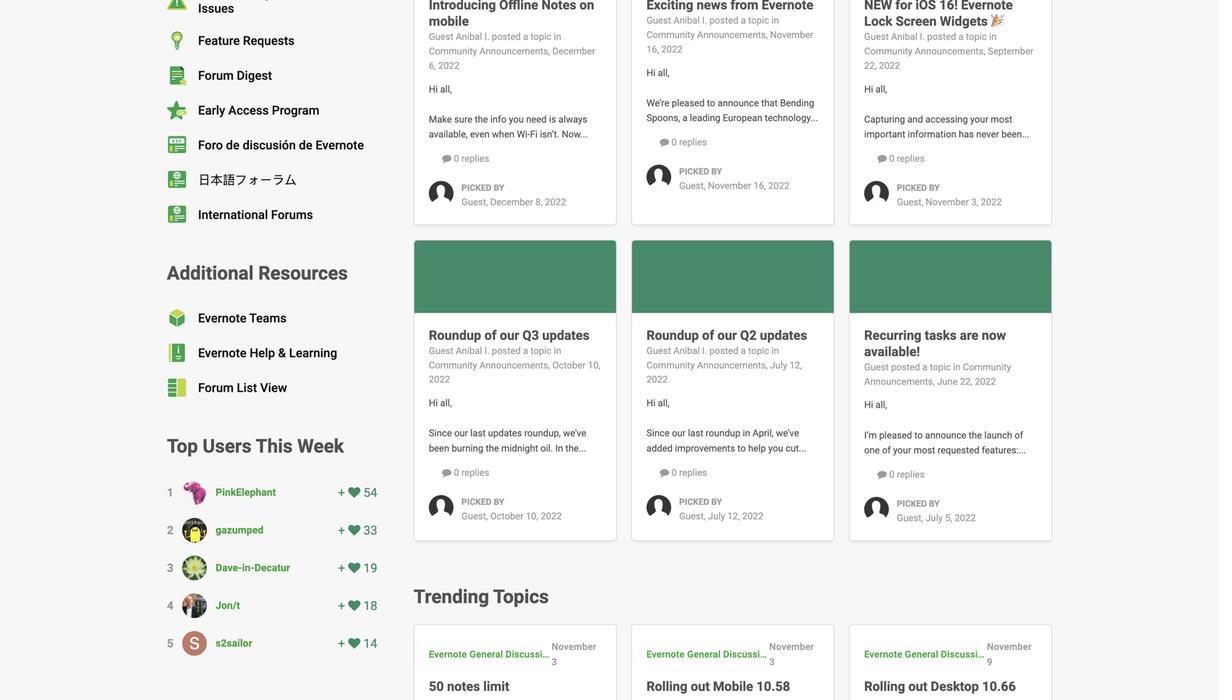 Task type: vqa. For each thing, say whether or not it's contained in the screenshot.


Task type: locate. For each thing, give the bounding box(es) containing it.
0 replies for introducing offline notes on mobile
[[452, 153, 490, 164]]

0 down i'm pleased to announce the launch of one of your most requested features:...
[[890, 469, 895, 480]]

evernote inside new for ios 16! evernote lock screen widgets 🎉
[[962, 0, 1013, 13]]

1 vertical spatial you
[[769, 443, 784, 454]]

guest, inside picked by guest, july 5, 2022
[[897, 513, 924, 524]]

guest, left 8,
[[462, 197, 488, 208]]

2022 inside picked by guest, july 12, 2022
[[743, 511, 764, 522]]

pleased inside we're pleased to announce that bending spoons, a leading european technology...
[[672, 98, 705, 108]]

hi all,
[[647, 67, 672, 78], [429, 84, 454, 95], [865, 84, 890, 95], [429, 398, 454, 409], [647, 398, 672, 409], [865, 400, 888, 411]]

a up december 6, 2022
[[523, 31, 529, 42]]

by down midnight
[[494, 497, 505, 507]]

, left 'september'
[[984, 46, 986, 57]]

0 horizontal spatial july
[[708, 511, 726, 522]]

0 horizontal spatial october
[[491, 511, 524, 522]]

, down 'roundup of our q2 updates' link
[[766, 360, 768, 371]]

0 vertical spatial the
[[475, 114, 488, 125]]

picked inside picked by guest, july 5, 2022
[[897, 499, 927, 509]]

heart image up the 33
[[348, 487, 361, 499]]

0 vertical spatial most
[[991, 114, 1013, 125]]

0 vertical spatial 22,
[[865, 60, 877, 71]]

anibal down screen
[[892, 31, 918, 42]]

foro de discusión de evernote
[[198, 138, 364, 152]]

1 horizontal spatial most
[[991, 114, 1013, 125]]

0 horizontal spatial out
[[691, 680, 710, 695]]

1 vertical spatial pleased
[[880, 430, 913, 441]]

view
[[260, 381, 287, 395]]

we've
[[776, 428, 800, 439]]

november
[[771, 29, 814, 40], [708, 181, 752, 191], [926, 197, 970, 208], [552, 642, 597, 653], [770, 642, 814, 653], [988, 642, 1032, 653]]

evernote general discussions november 3 for limit
[[429, 642, 597, 668]]

1 heart image from the top
[[348, 487, 361, 499]]

i. down screen
[[920, 31, 925, 42]]

updates for roundup of our q3 updates
[[543, 328, 590, 343]]

1 vertical spatial your
[[894, 445, 912, 456]]

community announcements
[[865, 362, 1012, 387]]

hi all, up added
[[647, 398, 672, 409]]

by for introducing offline notes on mobile
[[494, 183, 505, 193]]

picked inside picked by guest, july 12, 2022
[[680, 497, 710, 507]]

announce
[[718, 98, 759, 108], [926, 430, 967, 441]]

1 horizontal spatial your
[[971, 114, 989, 125]]

picked for introducing offline notes on mobile
[[462, 183, 492, 193]]

1 horizontal spatial october
[[553, 360, 586, 371]]

1 guest image from the left
[[429, 181, 454, 206]]

guest image for new for ios 16! evernote lock screen widgets 🎉
[[865, 181, 889, 206]]

guest, inside "picked by guest, november 3, 2022"
[[897, 197, 924, 208]]

guest for introducing offline notes on mobile
[[429, 31, 454, 42]]

1 roundup from the left
[[429, 328, 482, 343]]

guest, left 5,
[[897, 513, 924, 524]]

requests
[[243, 33, 295, 48]]

2 forum from the top
[[198, 381, 234, 395]]

gazumped link
[[216, 525, 264, 537]]

0 horizontal spatial december
[[491, 197, 533, 208]]

picked inside picked by guest, november 16, 2022
[[680, 167, 710, 177]]

replies for new for ios 16! evernote lock screen widgets 🎉
[[897, 153, 925, 164]]

replies for recurring tasks are now available!
[[897, 469, 925, 480]]

1 horizontal spatial 3
[[552, 657, 557, 668]]

announcements for roundup of our q3 updates
[[480, 360, 549, 371]]

1 general from the left
[[470, 649, 503, 660]]

this
[[256, 436, 293, 458]]

you inside make sure the info you need is always available, even when wi-fi isn't. now...
[[509, 114, 524, 125]]

out for desktop
[[909, 680, 928, 695]]

2 horizontal spatial to
[[915, 430, 923, 441]]

2022 inside picked by guest, december 8, 2022
[[545, 197, 566, 208]]

1 horizontal spatial discussions
[[724, 649, 777, 660]]

hi up we're at the top
[[647, 67, 656, 78]]

anibal for new for ios 16! evernote lock screen widgets 🎉
[[892, 31, 918, 42]]

to left help on the bottom right of page
[[738, 443, 746, 454]]

guest image for roundup of our q3 updates
[[429, 495, 454, 520]]

+ left 54
[[338, 486, 348, 500]]

last inside since our last roundup in april, we've added improvements to help you cut...
[[688, 428, 704, 439]]

in left the april,
[[743, 428, 751, 439]]

since up been
[[429, 428, 452, 439]]

notes
[[542, 0, 577, 13]]

2 roundup from the left
[[647, 328, 699, 343]]

i. for introducing offline notes on mobile
[[485, 31, 490, 42]]

notes
[[447, 680, 480, 695]]

by inside "picked by guest, november 3, 2022"
[[930, 183, 940, 193]]

2 guest image from the left
[[865, 181, 889, 206]]

to for your
[[915, 430, 923, 441]]

guest image
[[429, 181, 454, 206], [865, 181, 889, 206]]

july inside july 12, 2022
[[771, 360, 788, 371]]

2022 inside "picked by guest, november 3, 2022"
[[981, 197, 1003, 208]]

topic down the widgets
[[967, 31, 987, 42]]

hi for roundup of our q3 updates
[[429, 398, 438, 409]]

november inside picked by guest, november 16, 2022
[[708, 181, 752, 191]]

community down roundup of our q2 updates
[[647, 360, 695, 371]]

2 + from the top
[[338, 524, 348, 538]]

1 horizontal spatial comment image
[[878, 154, 887, 164]]

added
[[647, 443, 673, 454]]

picked for roundup of our q2 updates
[[680, 497, 710, 507]]

0 vertical spatial 12,
[[790, 360, 802, 371]]

guest, down burning
[[462, 511, 488, 522]]

1 horizontal spatial de
[[299, 138, 313, 152]]

a for december 6, 2022
[[523, 31, 529, 42]]

forums
[[271, 207, 313, 222]]

1 horizontal spatial roundup
[[647, 328, 699, 343]]

offline
[[500, 0, 539, 13]]

hi all, up i'm
[[865, 400, 888, 411]]

1 vertical spatial 10,
[[526, 511, 539, 522]]

1 vertical spatial the
[[969, 430, 983, 441]]

1 vertical spatial 12,
[[728, 511, 740, 522]]

rolling left mobile
[[647, 680, 688, 695]]

need
[[526, 114, 547, 125]]

picked inside "picked by guest, november 3, 2022"
[[897, 183, 927, 193]]

1 horizontal spatial you
[[769, 443, 784, 454]]

gazumped image
[[182, 519, 207, 543]]

introducing offline notes on mobile
[[429, 0, 595, 29]]

replies for introducing offline notes on mobile
[[462, 153, 490, 164]]

a left leading
[[683, 113, 688, 124]]

0 vertical spatial announce
[[718, 98, 759, 108]]

0 horizontal spatial roundup
[[429, 328, 482, 343]]

0 horizontal spatial comment image
[[660, 468, 670, 478]]

all, up 'make'
[[440, 84, 452, 95]]

2022 inside 'october 10, 2022'
[[429, 374, 450, 385]]

community for roundup of our q2 updates
[[647, 360, 695, 371]]

1 horizontal spatial evernote general discussions november 3
[[647, 642, 814, 668]]

your right one
[[894, 445, 912, 456]]

decatur
[[255, 562, 290, 574]]

of
[[485, 328, 497, 343], [703, 328, 715, 343], [1015, 430, 1024, 441], [883, 445, 891, 456]]

8,
[[536, 197, 543, 208]]

roundup up 'october 10, 2022'
[[429, 328, 482, 343]]

1 horizontal spatial 22,
[[961, 376, 973, 387]]

of right one
[[883, 445, 891, 456]]

0 horizontal spatial to
[[707, 98, 716, 108]]

community up 6,
[[429, 46, 477, 57]]

2 out from the left
[[909, 680, 928, 695]]

general up 'rolling out desktop 10.66' on the bottom right
[[905, 649, 939, 660]]

announcements for roundup of our q2 updates
[[698, 360, 766, 371]]

4 heart image from the top
[[348, 638, 361, 650]]

to inside i'm pleased to announce the launch of one of your most requested features:...
[[915, 430, 923, 441]]

community down lock
[[865, 46, 913, 57]]

, for roundup of our q3 updates
[[549, 360, 550, 371]]

learning
[[289, 346, 337, 360]]

since inside since our last updates roundup, we've been burning the midnight oil. in the...
[[429, 428, 452, 439]]

0 for recurring tasks are now available!
[[890, 469, 895, 480]]

the...
[[566, 443, 587, 454]]

0 for new for ios 16! evernote lock screen widgets 🎉
[[890, 153, 895, 164]]

2 horizontal spatial july
[[926, 513, 943, 524]]

replies down information
[[897, 153, 925, 164]]

1 horizontal spatial pleased
[[880, 430, 913, 441]]

1 horizontal spatial last
[[688, 428, 704, 439]]

comment image
[[660, 138, 670, 147], [442, 154, 452, 164], [442, 468, 452, 478], [878, 470, 887, 480]]

updates right q2
[[760, 328, 808, 343]]

announce for most
[[926, 430, 967, 441]]

and
[[908, 114, 924, 125]]

roundup up july 12, 2022
[[647, 328, 699, 343]]

when
[[492, 129, 515, 140]]

our up burning
[[454, 428, 468, 439]]

i'm
[[865, 430, 877, 441]]

1 vertical spatial most
[[914, 445, 936, 456]]

2 vertical spatial the
[[486, 443, 499, 454]]

your
[[971, 114, 989, 125], [894, 445, 912, 456]]

since inside since our last roundup in april, we've added improvements to help you cut...
[[647, 428, 670, 439]]

2 horizontal spatial general
[[905, 649, 939, 660]]

+ for 14
[[338, 637, 348, 651]]

2 discussions from the left
[[724, 649, 777, 660]]

picked for new for ios 16! evernote lock screen widgets 🎉
[[897, 183, 927, 193]]

2022 right 3, at right top
[[981, 197, 1003, 208]]

19
[[361, 561, 378, 576]]

october
[[553, 360, 586, 371], [491, 511, 524, 522]]

2 rolling from the left
[[865, 680, 906, 695]]

1 horizontal spatial announce
[[926, 430, 967, 441]]

comment image for introducing offline notes on mobile
[[442, 154, 452, 164]]

1 + from the top
[[338, 486, 348, 500]]

picked by guest, october 10, 2022
[[462, 497, 562, 522]]

a for september 22, 2022
[[959, 31, 964, 42]]

community announcements link for roundup of our q3 updates
[[429, 360, 549, 371]]

general for desktop
[[905, 649, 939, 660]]

1 rolling from the left
[[647, 680, 688, 695]]

0 horizontal spatial evernote general discussions november 3
[[429, 642, 597, 668]]

hi all, for introducing offline notes on mobile
[[429, 84, 454, 95]]

0 vertical spatial december
[[553, 46, 596, 57]]

all, up been
[[440, 398, 452, 409]]

recurring
[[865, 328, 922, 343]]

2 horizontal spatial discussions
[[941, 649, 994, 660]]

limit
[[484, 680, 510, 695]]

1 horizontal spatial general
[[688, 649, 721, 660]]

topic down the notes
[[531, 31, 552, 42]]

0 horizontal spatial 10,
[[526, 511, 539, 522]]

guest image
[[647, 165, 672, 189], [429, 495, 454, 520], [647, 495, 672, 520], [865, 497, 889, 522]]

picked by guest, july 12, 2022
[[680, 497, 764, 522]]

guest, inside picked by guest, december 8, 2022
[[462, 197, 488, 208]]

12, inside picked by guest, july 12, 2022
[[728, 511, 740, 522]]

a
[[741, 15, 746, 26], [523, 31, 529, 42], [959, 31, 964, 42], [683, 113, 688, 124], [523, 346, 529, 356], [741, 346, 746, 356], [923, 362, 928, 373]]

comment image down spoons,
[[660, 138, 670, 147]]

1 vertical spatial 22,
[[961, 376, 973, 387]]

isn't.
[[540, 129, 560, 140]]

3 heart image from the top
[[348, 600, 361, 612]]

0 vertical spatial pleased
[[672, 98, 705, 108]]

you inside since our last roundup in april, we've added improvements to help you cut...
[[769, 443, 784, 454]]

rolling
[[647, 680, 688, 695], [865, 680, 906, 695]]

pleased inside i'm pleased to announce the launch of one of your most requested features:...
[[880, 430, 913, 441]]

0 horizontal spatial 22,
[[865, 60, 877, 71]]

guest,
[[680, 181, 706, 191], [462, 197, 488, 208], [897, 197, 924, 208], [462, 511, 488, 522], [680, 511, 706, 522], [897, 513, 924, 524]]

updates for roundup of our q2 updates
[[760, 328, 808, 343]]

october down midnight
[[491, 511, 524, 522]]

rolling for rolling out desktop 10.66
[[865, 680, 906, 695]]

sure
[[455, 114, 473, 125]]

to
[[707, 98, 716, 108], [915, 430, 923, 441], [738, 443, 746, 454]]

evernote up 50
[[429, 649, 467, 660]]

picked down burning
[[462, 497, 492, 507]]

forum for forum digest
[[198, 68, 234, 83]]

all, for roundup of our q3 updates
[[440, 398, 452, 409]]

0 horizontal spatial general
[[470, 649, 503, 660]]

roundup of our q2 updates
[[647, 328, 808, 343]]

list
[[237, 381, 257, 395]]

0 vertical spatial 16,
[[647, 44, 659, 55]]

2 evernote general discussions november 3 from the left
[[647, 642, 814, 668]]

in-
[[242, 562, 255, 574]]

heart image for 54
[[348, 487, 361, 499]]

hi for roundup of our q2 updates
[[647, 398, 656, 409]]

0
[[672, 137, 677, 148], [454, 153, 459, 164], [890, 153, 895, 164], [454, 468, 459, 478], [672, 468, 677, 478], [890, 469, 895, 480]]

jon/t image
[[182, 594, 207, 619]]

our up added
[[672, 428, 686, 439]]

november inside evernote general discussions november 9
[[988, 642, 1032, 653]]

pleased up leading
[[672, 98, 705, 108]]

never
[[977, 129, 1000, 140]]

community inside the community announcements
[[964, 362, 1012, 373]]

european
[[723, 113, 763, 124]]

by inside picked by guest, july 5, 2022
[[930, 499, 940, 509]]

july inside picked by guest, july 5, 2022
[[926, 513, 943, 524]]

picked inside picked by guest, december 8, 2022
[[462, 183, 492, 193]]

discussions inside evernote general discussions november 9
[[941, 649, 994, 660]]

announcements for new for ios 16! evernote lock screen widgets 🎉
[[915, 46, 984, 57]]

last up burning
[[471, 428, 486, 439]]

guest image for introducing offline notes on mobile
[[429, 181, 454, 206]]

replies down even
[[462, 153, 490, 164]]

4 + from the top
[[338, 599, 348, 614]]

, down the notes
[[549, 46, 550, 57]]

forum down feature
[[198, 68, 234, 83]]

2 vertical spatial to
[[738, 443, 746, 454]]

december 6, 2022
[[429, 46, 596, 71]]

posted for roundup of our q2 updates
[[710, 346, 739, 356]]

topic for roundup of our q2 updates
[[749, 346, 770, 356]]

last inside since our last updates roundup, we've been burning the midnight oil. in the...
[[471, 428, 486, 439]]

1 vertical spatial announce
[[926, 430, 967, 441]]

to inside since our last roundup in april, we've added improvements to help you cut...
[[738, 443, 746, 454]]

1 vertical spatial forum
[[198, 381, 234, 395]]

1 vertical spatial comment image
[[660, 468, 670, 478]]

12,
[[790, 360, 802, 371], [728, 511, 740, 522]]

posted down the new for ios 16! evernote lock screen widgets 🎉 link
[[928, 31, 957, 42]]

now...
[[562, 129, 588, 140]]

all,
[[658, 67, 670, 78], [440, 84, 452, 95], [876, 84, 888, 95], [440, 398, 452, 409], [658, 398, 670, 409], [876, 400, 888, 411]]

discussions
[[506, 649, 559, 660], [724, 649, 777, 660], [941, 649, 994, 660]]

1 since from the left
[[429, 428, 452, 439]]

0 horizontal spatial your
[[894, 445, 912, 456]]

+ for 33
[[338, 524, 348, 538]]

0 replies down the important
[[887, 153, 925, 164]]

posted up december 6, 2022
[[492, 31, 521, 42]]

guest, for roundup of our q3 updates
[[462, 511, 488, 522]]

since up added
[[647, 428, 670, 439]]

guest image down the important
[[865, 181, 889, 206]]

5
[[167, 637, 174, 651]]

of left 'q3'
[[485, 328, 497, 343]]

2 heart image from the top
[[348, 525, 361, 537]]

0 for introducing offline notes on mobile
[[454, 153, 459, 164]]

picked for recurring tasks are now available!
[[897, 499, 927, 509]]

of right launch
[[1015, 430, 1024, 441]]

de down program
[[299, 138, 313, 152]]

the inside since our last updates roundup, we've been burning the midnight oil. in the...
[[486, 443, 499, 454]]

evernote general discussions november 9
[[865, 642, 1032, 668]]

日本語フォーラム
[[198, 173, 297, 187]]

feature requests
[[198, 33, 295, 48]]

2022 right 6,
[[439, 60, 460, 71]]

0 down added
[[672, 468, 677, 478]]

by down "improvements"
[[712, 497, 722, 507]]

0 vertical spatial you
[[509, 114, 524, 125]]

announce inside i'm pleased to announce the launch of one of your most requested features:...
[[926, 430, 967, 441]]

by inside picked by guest, december 8, 2022
[[494, 183, 505, 193]]

1 out from the left
[[691, 680, 710, 695]]

all, for introducing offline notes on mobile
[[440, 84, 452, 95]]

1 de from the left
[[226, 138, 240, 152]]

5 + from the top
[[338, 637, 348, 651]]

out
[[691, 680, 710, 695], [909, 680, 928, 695]]

i. for new for ios 16! evernote lock screen widgets 🎉
[[920, 31, 925, 42]]

out left desktop
[[909, 680, 928, 695]]

14
[[361, 637, 378, 651]]

0 horizontal spatial 12,
[[728, 511, 740, 522]]

0 replies down leading
[[670, 137, 707, 148]]

i.
[[703, 15, 708, 26], [485, 31, 490, 42], [920, 31, 925, 42], [485, 346, 490, 356], [703, 346, 708, 356]]

1 horizontal spatial 10,
[[588, 360, 601, 371]]

pleased for leading
[[672, 98, 705, 108]]

heart image
[[348, 487, 361, 499], [348, 525, 361, 537], [348, 600, 361, 612], [348, 638, 361, 650]]

1 discussions from the left
[[506, 649, 559, 660]]

a down 'q3'
[[523, 346, 529, 356]]

1 vertical spatial to
[[915, 430, 923, 441]]

forum list view
[[198, 381, 287, 395]]

3 general from the left
[[905, 649, 939, 660]]

october inside 'october 10, 2022'
[[553, 360, 586, 371]]

+ for 54
[[338, 486, 348, 500]]

anibal down 'roundup of our q3 updates' link on the left top of page
[[456, 346, 482, 356]]

help
[[250, 346, 275, 360]]

a up november 16, 2022
[[741, 15, 746, 26]]

0 horizontal spatial most
[[914, 445, 936, 456]]

1 vertical spatial october
[[491, 511, 524, 522]]

0 vertical spatial october
[[553, 360, 586, 371]]

1 horizontal spatial guest image
[[865, 181, 889, 206]]

by inside picked by guest, july 12, 2022
[[712, 497, 722, 507]]

1 horizontal spatial december
[[553, 46, 596, 57]]

in for december
[[554, 31, 562, 42]]

announce inside we're pleased to announce that bending spoons, a leading european technology...
[[718, 98, 759, 108]]

2 horizontal spatial 3
[[770, 657, 775, 668]]

in for september
[[990, 31, 997, 42]]

1 last from the left
[[471, 428, 486, 439]]

2 since from the left
[[647, 428, 670, 439]]

0 horizontal spatial rolling
[[647, 680, 688, 695]]

your inside capturing and accessing your most important information has never been...
[[971, 114, 989, 125]]

hi all, for recurring tasks are now available!
[[865, 400, 888, 411]]

hi up capturing
[[865, 84, 874, 95]]

anibal for roundup of our q3 updates
[[456, 346, 482, 356]]

de right foro
[[226, 138, 240, 152]]

2022 inside picked by guest, november 16, 2022
[[769, 181, 790, 191]]

anibal for introducing offline notes on mobile
[[456, 31, 482, 42]]

announce up requested
[[926, 430, 967, 441]]

0 down burning
[[454, 468, 459, 478]]

0 vertical spatial 10,
[[588, 360, 601, 371]]

last
[[471, 428, 486, 439], [688, 428, 704, 439]]

16, down european at the right top of the page
[[754, 181, 766, 191]]

of up july 12, 2022
[[703, 328, 715, 343]]

general for limit
[[470, 649, 503, 660]]

general inside evernote general discussions november 9
[[905, 649, 939, 660]]

posted down 'roundup of our q3 updates' link on the left top of page
[[492, 346, 521, 356]]

replies down burning
[[462, 468, 490, 478]]

0 replies for roundup of our q2 updates
[[670, 468, 707, 478]]

resources
[[258, 262, 348, 285]]

1 horizontal spatial july
[[771, 360, 788, 371]]

announcements inside the community announcements
[[865, 376, 933, 387]]

2022 inside 'picked by guest, october 10, 2022'
[[541, 511, 562, 522]]

a down q2
[[741, 346, 746, 356]]

last for q3
[[471, 428, 486, 439]]

the inside make sure the info you need is always available, even when wi-fi isn't. now...
[[475, 114, 488, 125]]

heart image
[[348, 562, 361, 575]]

3 discussions from the left
[[941, 649, 994, 660]]

general
[[470, 649, 503, 660], [688, 649, 721, 660], [905, 649, 939, 660]]

0 vertical spatial to
[[707, 98, 716, 108]]

comment image down one
[[878, 470, 887, 480]]

1 horizontal spatial since
[[647, 428, 670, 439]]

comment image down available,
[[442, 154, 452, 164]]

teams
[[249, 311, 287, 326]]

guest, down leading
[[680, 181, 706, 191]]

3 + from the top
[[338, 561, 348, 576]]

0 horizontal spatial pleased
[[672, 98, 705, 108]]

1 horizontal spatial out
[[909, 680, 928, 695]]

community announcements link for new for ios 16! evernote lock screen widgets 🎉
[[865, 46, 984, 57]]

in down the notes
[[554, 31, 562, 42]]

jon/t
[[216, 600, 240, 612]]

evernote inside evernote general discussions november 9
[[865, 649, 903, 660]]

16!
[[940, 0, 958, 13]]

picked inside 'picked by guest, october 10, 2022'
[[462, 497, 492, 507]]

by
[[712, 167, 722, 177], [494, 183, 505, 193], [930, 183, 940, 193], [494, 497, 505, 507], [712, 497, 722, 507], [930, 499, 940, 509]]

our left q2
[[718, 328, 737, 343]]

july for available!
[[926, 513, 943, 524]]

hi all, for roundup of our q3 updates
[[429, 398, 454, 409]]

topic
[[749, 15, 770, 26], [531, 31, 552, 42], [967, 31, 987, 42], [531, 346, 552, 356], [749, 346, 770, 356], [930, 362, 951, 373]]

0 vertical spatial your
[[971, 114, 989, 125]]

0 vertical spatial comment image
[[878, 154, 887, 164]]

topic for roundup of our q3 updates
[[531, 346, 552, 356]]

0 horizontal spatial you
[[509, 114, 524, 125]]

1 horizontal spatial 16,
[[754, 181, 766, 191]]

out for mobile
[[691, 680, 710, 695]]

0 vertical spatial forum
[[198, 68, 234, 83]]

updates right 'q3'
[[543, 328, 590, 343]]

guest, down "improvements"
[[680, 511, 706, 522]]

1 horizontal spatial 12,
[[790, 360, 802, 371]]

roundup of our q3 updates
[[429, 328, 590, 343]]

0 horizontal spatial 16,
[[647, 44, 659, 55]]

1 vertical spatial december
[[491, 197, 533, 208]]

guest, inside picked by guest, july 12, 2022
[[680, 511, 706, 522]]

0 horizontal spatial announce
[[718, 98, 759, 108]]

july inside picked by guest, july 12, 2022
[[708, 511, 726, 522]]

2 general from the left
[[688, 649, 721, 660]]

in for july
[[772, 346, 779, 356]]

1 horizontal spatial to
[[738, 443, 746, 454]]

posted for roundup of our q3 updates
[[492, 346, 521, 356]]

1 forum from the top
[[198, 68, 234, 83]]

all, up capturing
[[876, 84, 888, 95]]

by for recurring tasks are now available!
[[930, 499, 940, 509]]

i. down 'roundup of our q3 updates' link on the left top of page
[[485, 346, 490, 356]]

0 horizontal spatial last
[[471, 428, 486, 439]]

in up 'october 10, 2022'
[[554, 346, 562, 356]]

0 horizontal spatial guest image
[[429, 181, 454, 206]]

discussions for mobile
[[724, 649, 777, 660]]

0 horizontal spatial 3
[[167, 562, 174, 576]]

comment image for roundup of our q2 updates
[[660, 468, 670, 478]]

our
[[500, 328, 520, 343], [718, 328, 737, 343], [454, 428, 468, 439], [672, 428, 686, 439]]

1 horizontal spatial rolling
[[865, 680, 906, 695]]

to right i'm
[[915, 430, 923, 441]]

0 replies for new for ios 16! evernote lock screen widgets 🎉
[[887, 153, 925, 164]]

to inside we're pleased to announce that bending spoons, a leading european technology...
[[707, 98, 716, 108]]

1 evernote general discussions november 3 from the left
[[429, 642, 597, 668]]

1 vertical spatial 16,
[[754, 181, 766, 191]]

2 horizontal spatial updates
[[760, 328, 808, 343]]

features:...
[[982, 445, 1027, 456]]

0 replies
[[670, 137, 707, 148], [452, 153, 490, 164], [887, 153, 925, 164], [452, 468, 490, 478], [670, 468, 707, 478], [887, 469, 925, 480]]

all, up i'm
[[876, 400, 888, 411]]

comment image
[[878, 154, 887, 164], [660, 468, 670, 478]]

heart image for 18
[[348, 600, 361, 612]]

2 last from the left
[[688, 428, 704, 439]]

guest, inside 'picked by guest, october 10, 2022'
[[462, 511, 488, 522]]

0 horizontal spatial de
[[226, 138, 240, 152]]

2022 down help on the bottom right of page
[[743, 511, 764, 522]]

i. for roundup of our q2 updates
[[703, 346, 708, 356]]

+ for 19
[[338, 561, 348, 576]]

replies for roundup of our q3 updates
[[462, 468, 490, 478]]

2022 down "oil."
[[541, 511, 562, 522]]

2
[[167, 524, 174, 538]]

9
[[988, 657, 993, 668]]

0 horizontal spatial updates
[[488, 428, 522, 439]]

discussions up desktop
[[941, 649, 994, 660]]

that
[[762, 98, 778, 108]]

guest image down added
[[647, 495, 672, 520]]

posted down available!
[[892, 362, 921, 373]]

by inside 'picked by guest, october 10, 2022'
[[494, 497, 505, 507]]

0 horizontal spatial since
[[429, 428, 452, 439]]

0 horizontal spatial discussions
[[506, 649, 559, 660]]

evernote
[[962, 0, 1013, 13], [316, 138, 364, 152], [198, 311, 247, 326], [198, 346, 247, 360], [429, 649, 467, 660], [647, 649, 685, 660], [865, 649, 903, 660]]

pleased
[[672, 98, 705, 108], [880, 430, 913, 441]]

picked by guest, november 16, 2022
[[680, 167, 790, 191]]

updates up midnight
[[488, 428, 522, 439]]

1 horizontal spatial updates
[[543, 328, 590, 343]]



Task type: describe. For each thing, give the bounding box(es) containing it.
0 replies for recurring tasks are now available!
[[887, 469, 925, 480]]

guest anibal i. posted a topic in community announcements , for introducing offline notes on mobile
[[429, 31, 562, 57]]

pinkelephant image
[[182, 481, 207, 505]]

forum list view link
[[198, 381, 287, 396]]

i'm pleased to announce the launch of one of your most requested features:...
[[865, 430, 1027, 456]]

we've
[[563, 428, 587, 439]]

1
[[167, 486, 174, 500]]

guest anibal i. posted a topic in community announcements , for roundup of our q3 updates
[[429, 346, 562, 371]]

introducing offline notes on mobile link
[[429, 0, 595, 29]]

september
[[988, 46, 1034, 57]]

comment image for roundup of our q3 updates
[[442, 468, 452, 478]]

early
[[198, 103, 225, 117]]

in for november
[[772, 15, 779, 26]]

s2sailor image
[[182, 632, 207, 656]]

october 10, 2022
[[429, 360, 601, 385]]

hi all, up we're at the top
[[647, 67, 672, 78]]

community up we're at the top
[[647, 29, 695, 40]]

general for mobile
[[688, 649, 721, 660]]

july 12, 2022
[[647, 360, 802, 385]]

0 replies for roundup of our q3 updates
[[452, 468, 490, 478]]

guest anibal i. posted a topic in community announcements , for roundup of our q2 updates
[[647, 346, 779, 371]]

additional resources
[[167, 262, 348, 285]]

evernote left 'help'
[[198, 346, 247, 360]]

technology...
[[765, 113, 818, 124]]

evernote down program
[[316, 138, 364, 152]]

community announcements link for recurring tasks are now available!
[[865, 362, 1012, 387]]

a for july 12, 2022
[[741, 346, 746, 356]]

all, for roundup of our q2 updates
[[658, 398, 670, 409]]

bugs/technical
[[249, 0, 335, 1]]

a down recurring tasks are now available! at the right
[[923, 362, 928, 373]]

are
[[960, 328, 979, 343]]

guest image down spoons,
[[647, 165, 672, 189]]

5,
[[946, 513, 953, 524]]

s2sailor link
[[216, 638, 252, 650]]

november inside "picked by guest, november 3, 2022"
[[926, 197, 970, 208]]

3 for rolling out mobile 10.58
[[770, 657, 775, 668]]

burning
[[452, 443, 484, 454]]

, for roundup of our q2 updates
[[766, 360, 768, 371]]

community for new for ios 16! evernote lock screen widgets 🎉
[[865, 46, 913, 57]]

anibal up november 16, 2022
[[674, 15, 700, 26]]

12, inside july 12, 2022
[[790, 360, 802, 371]]

info
[[491, 114, 507, 125]]

picked by guest, november 3, 2022
[[897, 183, 1003, 208]]

most inside i'm pleased to announce the launch of one of your most requested features:...
[[914, 445, 936, 456]]

topic for new for ios 16! evernote lock screen widgets 🎉
[[967, 31, 987, 42]]

16, inside november 16, 2022
[[647, 44, 659, 55]]

access
[[228, 103, 269, 117]]

q2
[[741, 328, 757, 343]]

evernote general discussions november 3 for mobile
[[647, 642, 814, 668]]

50
[[429, 680, 444, 695]]

our left 'q3'
[[500, 328, 520, 343]]

10, inside 'picked by guest, october 10, 2022'
[[526, 511, 539, 522]]

all, for new for ios 16! evernote lock screen widgets 🎉
[[876, 84, 888, 95]]

evernote left teams
[[198, 311, 247, 326]]

topic up the june
[[930, 362, 951, 373]]

, june 22, 2022
[[933, 376, 997, 387]]

trending
[[414, 586, 489, 608]]

guest image for recurring tasks are now available!
[[865, 497, 889, 522]]

forum for forum list view
[[198, 381, 234, 395]]

discussions for limit
[[506, 649, 559, 660]]

by for new for ios 16! evernote lock screen widgets 🎉
[[930, 183, 940, 193]]

trending topics
[[414, 586, 549, 608]]

international forums
[[198, 207, 313, 222]]

since our last roundup in april, we've added improvements to help you cut...
[[647, 428, 807, 454]]

june
[[938, 376, 958, 387]]

make
[[429, 114, 452, 125]]

lock
[[865, 14, 893, 29]]

comment image for recurring tasks are now available!
[[878, 470, 887, 480]]

heart image for 14
[[348, 638, 361, 650]]

22, inside the september 22, 2022
[[865, 60, 877, 71]]

since for roundup of our q3 updates
[[429, 428, 452, 439]]

gazumped
[[216, 525, 264, 537]]

by for roundup of our q2 updates
[[712, 497, 722, 507]]

+ for 18
[[338, 599, 348, 614]]

november 16, 2022
[[647, 29, 814, 55]]

improvements
[[675, 443, 736, 454]]

posted up november 16, 2022
[[710, 15, 739, 26]]

recurring tasks are now available!
[[865, 328, 1007, 360]]

the inside i'm pleased to announce the launch of one of your most requested features:...
[[969, 430, 983, 441]]

dave in decatur image
[[182, 556, 207, 581]]

new for ios 16! evernote lock screen widgets 🎉
[[865, 0, 1013, 29]]

a for november 16, 2022
[[741, 15, 746, 26]]

2 de from the left
[[299, 138, 313, 152]]

widgets
[[940, 14, 988, 29]]

guest for new for ios 16! evernote lock screen widgets 🎉
[[865, 31, 889, 42]]

all, up we're at the top
[[658, 67, 670, 78]]

i. for roundup of our q3 updates
[[485, 346, 490, 356]]

our inside since our last roundup in april, we've added improvements to help you cut...
[[672, 428, 686, 439]]

community announcements link for roundup of our q2 updates
[[647, 360, 766, 371]]

digest
[[237, 68, 272, 83]]

i. up november 16, 2022
[[703, 15, 708, 26]]

3,
[[972, 197, 979, 208]]

in up the , june 22, 2022
[[954, 362, 961, 373]]

guest, inside picked by guest, november 16, 2022
[[680, 181, 706, 191]]

international forums link
[[198, 207, 313, 222]]

since for roundup of our q2 updates
[[647, 428, 670, 439]]

now
[[982, 328, 1007, 343]]

feature requests link
[[198, 33, 295, 48]]

information
[[908, 129, 957, 140]]

2022 inside december 6, 2022
[[439, 60, 460, 71]]

posted for new for ios 16! evernote lock screen widgets 🎉
[[928, 31, 957, 42]]

updates inside since our last updates roundup, we've been burning the midnight oil. in the...
[[488, 428, 522, 439]]

discussions for desktop
[[941, 649, 994, 660]]

picked for roundup of our q3 updates
[[462, 497, 492, 507]]

early access program link
[[198, 103, 320, 118]]

is
[[549, 114, 556, 125]]

heart image for 33
[[348, 525, 361, 537]]

jon/t link
[[216, 600, 240, 612]]

, for new for ios 16! evernote lock screen widgets 🎉
[[984, 46, 986, 57]]

help
[[749, 443, 766, 454]]

, up that
[[766, 29, 768, 40]]

for
[[896, 0, 913, 13]]

dave-in-decatur link
[[216, 562, 290, 574]]

topic up november 16, 2022
[[749, 15, 770, 26]]

hi all, for new for ios 16! evernote lock screen widgets 🎉
[[865, 84, 890, 95]]

announce for technology...
[[718, 98, 759, 108]]

54
[[361, 486, 378, 500]]

guest posted a topic in
[[865, 362, 964, 373]]

0 for roundup of our q3 updates
[[454, 468, 459, 478]]

introducing
[[429, 0, 496, 13]]

16, inside picked by guest, november 16, 2022
[[754, 181, 766, 191]]

hi all, for roundup of our q2 updates
[[647, 398, 672, 409]]

evernote teams link
[[198, 311, 287, 326]]

rolling out mobile 10.58
[[647, 680, 791, 695]]

&
[[278, 346, 286, 360]]

april,
[[753, 428, 774, 439]]

2022 inside picked by guest, july 5, 2022
[[955, 513, 976, 524]]

ios
[[916, 0, 937, 13]]

10.58
[[757, 680, 791, 695]]

a inside we're pleased to announce that bending spoons, a leading european technology...
[[683, 113, 688, 124]]

0 down spoons,
[[672, 137, 677, 148]]

november inside november 16, 2022
[[771, 29, 814, 40]]

2022 inside the september 22, 2022
[[880, 60, 901, 71]]

18
[[361, 599, 378, 614]]

replies for roundup of our q2 updates
[[680, 468, 707, 478]]

anibal for roundup of our q2 updates
[[674, 346, 700, 356]]

december inside december 6, 2022
[[553, 46, 596, 57]]

been
[[429, 443, 450, 454]]

hi for recurring tasks are now available!
[[865, 400, 874, 411]]

roundup for roundup of our q2 updates
[[647, 328, 699, 343]]

guest, for roundup of our q2 updates
[[680, 511, 706, 522]]

all, for recurring tasks are now available!
[[876, 400, 888, 411]]

accessing
[[926, 114, 968, 125]]

your inside i'm pleased to announce the launch of one of your most requested features:...
[[894, 445, 912, 456]]

hi for new for ios 16! evernote lock screen widgets 🎉
[[865, 84, 874, 95]]

4
[[167, 599, 174, 613]]

bending
[[781, 98, 815, 108]]

october inside 'picked by guest, october 10, 2022'
[[491, 511, 524, 522]]

, left the june
[[933, 376, 935, 387]]

in inside since our last roundup in april, we've added improvements to help you cut...
[[743, 428, 751, 439]]

roundup,
[[525, 428, 561, 439]]

we're pleased to announce that bending spoons, a leading european technology...
[[647, 98, 818, 124]]

even
[[470, 129, 490, 140]]

possible bugs/technical issues link
[[198, 0, 370, 16]]

one
[[865, 445, 880, 456]]

top users this week
[[167, 436, 344, 458]]

by inside picked by guest, november 16, 2022
[[712, 167, 722, 177]]

guest, for new for ios 16! evernote lock screen widgets 🎉
[[897, 197, 924, 208]]

roundup of our q2 updates link
[[647, 328, 808, 343]]

roundup
[[706, 428, 741, 439]]

dave-in-decatur
[[216, 562, 290, 574]]

week
[[297, 436, 344, 458]]

program
[[272, 103, 320, 117]]

, for introducing offline notes on mobile
[[549, 46, 550, 57]]

2022 right the june
[[975, 376, 997, 387]]

a for october 10, 2022
[[523, 346, 529, 356]]

2022 inside july 12, 2022
[[647, 374, 668, 385]]

desktop
[[931, 680, 980, 695]]

evernote up rolling out mobile 10.58
[[647, 649, 685, 660]]

pleased for of
[[880, 430, 913, 441]]

33
[[361, 524, 378, 538]]

forum digest
[[198, 68, 272, 83]]

topic for introducing offline notes on mobile
[[531, 31, 552, 42]]

to for european
[[707, 98, 716, 108]]

december inside picked by guest, december 8, 2022
[[491, 197, 533, 208]]

guest, for introducing offline notes on mobile
[[462, 197, 488, 208]]

replies down leading
[[680, 137, 707, 148]]

3 for 50 notes limit
[[552, 657, 557, 668]]

last for q2
[[688, 428, 704, 439]]

our inside since our last updates roundup, we've been burning the midnight oil. in the...
[[454, 428, 468, 439]]

日本語フォーラム link
[[198, 173, 297, 187]]

midnight
[[502, 443, 539, 454]]

topics
[[494, 586, 549, 608]]

feature
[[198, 33, 240, 48]]

top
[[167, 436, 198, 458]]

2022 inside november 16, 2022
[[662, 44, 683, 55]]

in
[[556, 443, 563, 454]]

announcements for introducing offline notes on mobile
[[480, 46, 549, 57]]

guest for roundup of our q3 updates
[[429, 346, 454, 356]]

by for roundup of our q3 updates
[[494, 497, 505, 507]]

most inside capturing and accessing your most important information has never been...
[[991, 114, 1013, 125]]

in for october
[[554, 346, 562, 356]]

10, inside 'october 10, 2022'
[[588, 360, 601, 371]]



